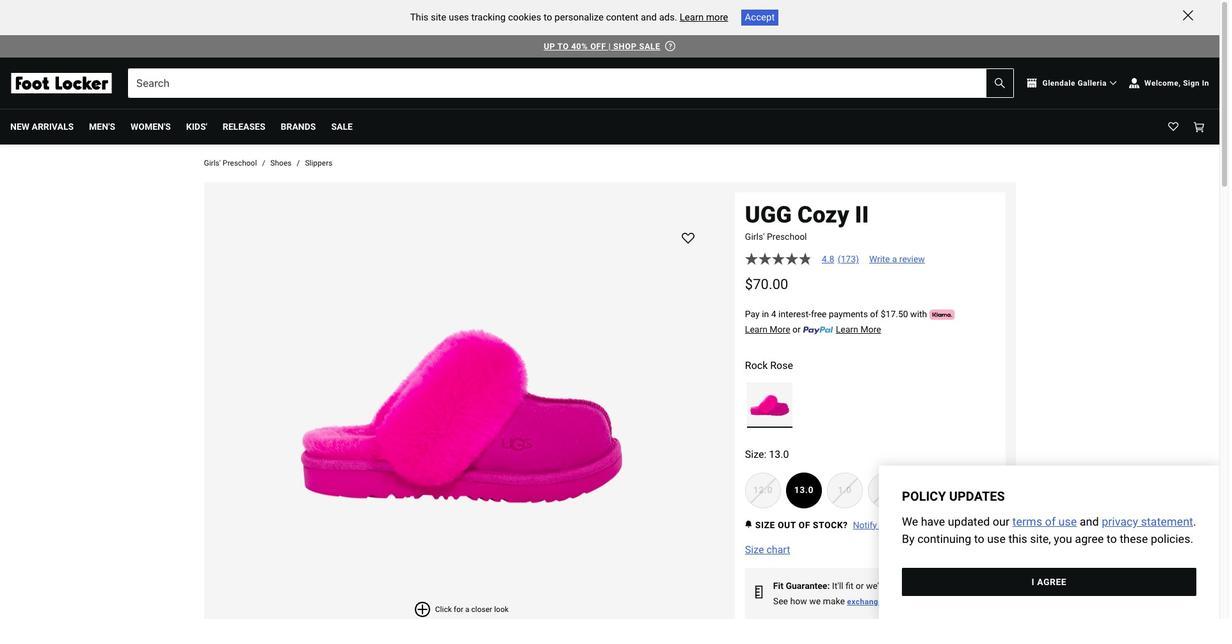 Task type: describe. For each thing, give the bounding box(es) containing it.
13.0 inside button
[[795, 486, 814, 496]]

fit
[[774, 581, 784, 592]]

cookies
[[508, 12, 542, 23]]

to inside cookie banner region
[[544, 12, 552, 23]]

fit guarantee:
[[774, 581, 830, 592]]

site
[[431, 12, 447, 23]]

or for more
[[793, 325, 801, 335]]

click
[[435, 606, 452, 615]]

privacy banner region
[[880, 466, 1220, 620]]

site,
[[1031, 533, 1052, 546]]

12.0
[[754, 486, 773, 496]]

click for a closer look
[[435, 606, 509, 615]]

ads.
[[659, 12, 678, 23]]

learn for learn more or
[[745, 325, 768, 335]]

terms
[[1013, 516, 1043, 529]]

size chart button
[[745, 543, 791, 558]]

brands
[[281, 122, 316, 132]]

my favorites image
[[1169, 122, 1179, 132]]

this site uses tracking cookies to personalize content and ads. learn more
[[410, 12, 729, 23]]

2 horizontal spatial to
[[1107, 533, 1118, 546]]

galleria
[[1078, 79, 1107, 88]]

closer
[[472, 606, 492, 615]]

13.0 button
[[786, 473, 822, 509]]

off
[[591, 41, 606, 51]]

slippers
[[305, 159, 333, 168]]

girls' inside ugg cozy ii girls' preschool
[[745, 232, 765, 242]]

more
[[706, 12, 729, 23]]

search submit image
[[996, 78, 1006, 88]]

size chart
[[745, 544, 791, 556]]

foot locker logo links to the home page image
[[10, 73, 113, 94]]

(173)
[[838, 254, 859, 265]]

1 horizontal spatial a
[[893, 254, 897, 265]]

stock?
[[813, 521, 848, 531]]

continuing
[[918, 533, 972, 546]]

sign
[[1184, 79, 1200, 88]]

when
[[894, 520, 916, 531]]

policies.
[[1152, 533, 1194, 546]]

12.0 button
[[745, 473, 781, 509]]

3.0 button
[[909, 473, 945, 509]]

and inside we have updated our terms of use and privacy statement . by continuing to use this site, you agree to these policies.
[[1080, 516, 1100, 529]]

1 vertical spatial make
[[823, 597, 845, 607]]

available
[[918, 520, 953, 531]]

1 vertical spatial use
[[988, 533, 1006, 546]]

sale
[[639, 41, 661, 51]]

cart: 0 items image
[[1194, 122, 1205, 132]]

click for a closer look button
[[410, 598, 514, 620]]

it'll fit or we'll make it right. see how we make
[[774, 581, 938, 607]]

uses
[[449, 12, 469, 23]]

welcome,
[[1145, 79, 1181, 88]]

learn more
[[836, 325, 882, 335]]

ugg
[[745, 202, 792, 229]]

size out of stock? notify me when available
[[756, 520, 953, 531]]

learn for learn more
[[836, 325, 859, 335]]

women's
[[131, 122, 171, 132]]

close image
[[1184, 10, 1194, 20]]

see
[[774, 597, 788, 607]]

agree
[[1038, 578, 1067, 588]]

size: 13.0
[[745, 449, 789, 461]]

4
[[772, 309, 777, 320]]

manage favorites - ugg cozy ii image
[[682, 233, 695, 246]]

women's button
[[131, 110, 171, 145]]

40%
[[572, 41, 588, 51]]

write a review
[[870, 254, 925, 265]]

1.0 button
[[827, 473, 863, 509]]

privacy statement link
[[1102, 516, 1194, 529]]

1 horizontal spatial of
[[871, 309, 879, 320]]

rose
[[771, 360, 793, 372]]

policy updates
[[903, 489, 1006, 505]]

Search search field
[[129, 69, 1014, 97]]

pay
[[745, 309, 760, 320]]

agree
[[1076, 533, 1104, 546]]

privacy
[[1102, 516, 1139, 529]]

exchanges
[[847, 598, 888, 607]]

out
[[778, 521, 796, 531]]

you
[[1055, 533, 1073, 546]]

color rock rose is selected element
[[745, 359, 996, 374]]

10.0 button
[[950, 473, 986, 509]]

men's button
[[89, 110, 115, 145]]

10.0
[[959, 486, 978, 496]]

learn more or
[[745, 325, 803, 335]]

releases
[[223, 122, 265, 132]]

tracking
[[472, 12, 506, 23]]

notify
[[853, 520, 877, 531]]

4.8 (173)
[[822, 254, 859, 265]]

cozy
[[798, 202, 850, 229]]

shop
[[614, 41, 637, 51]]

shoes
[[270, 159, 292, 168]]

girls' preschool link
[[204, 155, 257, 172]]

size for size out of stock? notify me when available
[[756, 521, 776, 531]]

tab panel containing 12.0
[[745, 468, 996, 509]]

learn more link
[[680, 12, 729, 23]]

new arrivals
[[10, 122, 74, 132]]

kids'
[[186, 122, 207, 132]]

easy
[[901, 597, 919, 607]]

men's
[[89, 122, 115, 132]]

arrivals
[[32, 122, 74, 132]]

right.
[[918, 581, 938, 592]]

up
[[544, 41, 556, 51]]



Task type: vqa. For each thing, say whether or not it's contained in the screenshot.
NIKE AIR MAX SYSTEM - MEN'S WHITE/BLACK/VOLT icon
no



Task type: locate. For each thing, give the bounding box(es) containing it.
of left $17.50
[[871, 309, 879, 320]]

$17.50
[[881, 309, 909, 320]]

make left it on the bottom of page
[[886, 581, 908, 592]]

1 vertical spatial girls'
[[745, 232, 765, 242]]

0 horizontal spatial and
[[641, 12, 657, 23]]

more down payments
[[861, 325, 882, 335]]

2 more from the left
[[861, 325, 882, 335]]

1 vertical spatial free
[[938, 597, 954, 607]]

i agree button
[[903, 569, 1197, 597]]

size for size chart
[[745, 544, 764, 556]]

1 horizontal spatial learn more button
[[836, 323, 882, 337]]

size inside size out of stock? notify me when available
[[756, 521, 776, 531]]

glendale galleria
[[1043, 79, 1107, 88]]

2 vertical spatial and
[[921, 597, 936, 607]]

by
[[903, 533, 915, 546]]

0 horizontal spatial learn more button
[[745, 323, 791, 337]]

/ left shoes
[[262, 159, 265, 168]]

chart
[[767, 544, 791, 556]]

write a review button
[[870, 254, 925, 265]]

notify me when available button
[[853, 519, 953, 533]]

we
[[903, 516, 919, 529]]

in
[[762, 309, 769, 320]]

0 horizontal spatial girls'
[[204, 159, 221, 168]]

sale
[[331, 122, 353, 132]]

more for learn more or
[[770, 325, 791, 335]]

to down privacy on the bottom of the page
[[1107, 533, 1118, 546]]

0 vertical spatial size
[[756, 521, 776, 531]]

how
[[791, 597, 807, 607]]

rock
[[745, 360, 768, 372]]

0 horizontal spatial more
[[770, 325, 791, 335]]

size:
[[745, 449, 767, 461]]

or down interest- at the right of page
[[793, 325, 801, 335]]

learn down pay
[[745, 325, 768, 335]]

1 vertical spatial or
[[856, 581, 864, 592]]

toolbar
[[10, 110, 850, 145]]

2 / from the left
[[297, 159, 300, 168]]

0 vertical spatial make
[[886, 581, 908, 592]]

0 vertical spatial and
[[641, 12, 657, 23]]

this
[[1009, 533, 1028, 546]]

free
[[811, 309, 827, 320], [938, 597, 954, 607]]

to
[[544, 12, 552, 23], [975, 533, 985, 546], [1107, 533, 1118, 546]]

exchanges link
[[847, 598, 898, 607]]

learn right ads.
[[680, 12, 704, 23]]

0 vertical spatial 13.0
[[769, 449, 789, 461]]

0 vertical spatial girls'
[[204, 159, 221, 168]]

1 / from the left
[[262, 159, 265, 168]]

0 horizontal spatial of
[[799, 521, 811, 531]]

size inside button
[[745, 544, 764, 556]]

learn more button down payments
[[836, 323, 882, 337]]

1 vertical spatial 13.0
[[795, 486, 814, 496]]

klarna image
[[930, 308, 955, 323]]

new
[[10, 122, 29, 132]]

for
[[454, 606, 464, 615]]

3.0
[[920, 486, 934, 496]]

paypal image
[[803, 323, 834, 338]]

releases link
[[223, 110, 265, 145]]

13.0 right size:
[[769, 449, 789, 461]]

welcome, sign in
[[1145, 79, 1210, 88]]

toolbar containing new arrivals
[[10, 110, 850, 145]]

1 horizontal spatial make
[[886, 581, 908, 592]]

policy
[[903, 489, 947, 505]]

2 horizontal spatial learn
[[836, 325, 859, 335]]

of inside size out of stock? notify me when available
[[799, 521, 811, 531]]

we
[[810, 597, 821, 607]]

0 vertical spatial or
[[793, 325, 801, 335]]

1 horizontal spatial girls'
[[745, 232, 765, 242]]

use down our
[[988, 533, 1006, 546]]

free up paypal image at right
[[811, 309, 827, 320]]

girls' down ugg
[[745, 232, 765, 242]]

0 vertical spatial a
[[893, 254, 897, 265]]

learn inside button
[[836, 325, 859, 335]]

toolbar inside primary element
[[10, 110, 850, 145]]

accept button
[[741, 10, 779, 25]]

more information about up to 40% off | shop sale promotion image
[[666, 41, 676, 51]]

and up agree
[[1080, 516, 1100, 529]]

1.0
[[838, 486, 852, 496]]

girls' preschool / shoes / slippers
[[204, 159, 333, 168]]

it
[[910, 581, 915, 592]]

ugg cozy ii  - image 1 of 5 enlarged image image
[[295, 250, 628, 582]]

1 horizontal spatial /
[[297, 159, 300, 168]]

0 vertical spatial use
[[1059, 516, 1078, 529]]

easy and free
[[898, 597, 954, 607]]

more
[[770, 325, 791, 335], [861, 325, 882, 335]]

1 horizontal spatial 13.0
[[795, 486, 814, 496]]

13.0 up out
[[795, 486, 814, 496]]

1 vertical spatial a
[[465, 606, 470, 615]]

0 horizontal spatial a
[[465, 606, 470, 615]]

learn down payments
[[836, 325, 859, 335]]

i agree
[[1032, 578, 1067, 588]]

use up you
[[1059, 516, 1078, 529]]

free right easy
[[938, 597, 954, 607]]

0 horizontal spatial to
[[544, 12, 552, 23]]

preschool down releases link
[[223, 159, 257, 168]]

|
[[609, 41, 611, 51]]

0 vertical spatial preschool
[[223, 159, 257, 168]]

/ right shoes
[[297, 159, 300, 168]]

preschool
[[223, 159, 257, 168], [767, 232, 807, 242]]

1 vertical spatial size
[[745, 544, 764, 556]]

more inside the learn more button
[[861, 325, 882, 335]]

glendale galleria button
[[1028, 72, 1117, 94]]

to down updated
[[975, 533, 985, 546]]

of right out
[[799, 521, 811, 531]]

1 horizontal spatial and
[[921, 597, 936, 607]]

4.8
[[822, 254, 835, 265]]

and inside cookie banner region
[[641, 12, 657, 23]]

preschool inside ugg cozy ii girls' preschool
[[767, 232, 807, 242]]

look
[[494, 606, 509, 615]]

learn inside cookie banner region
[[680, 12, 704, 23]]

preschool down ugg
[[767, 232, 807, 242]]

0 horizontal spatial learn
[[680, 12, 704, 23]]

size left out
[[756, 521, 776, 531]]

learn more button
[[745, 323, 791, 337], [836, 323, 882, 337]]

slippers link
[[305, 155, 333, 172]]

content
[[606, 12, 639, 23]]

to right cookies
[[544, 12, 552, 23]]

welcome, sign in button
[[1145, 72, 1210, 94]]

new arrivals link
[[10, 110, 74, 145]]

1 vertical spatial preschool
[[767, 232, 807, 242]]

0 horizontal spatial use
[[988, 533, 1006, 546]]

1 horizontal spatial more
[[861, 325, 882, 335]]

ugg cozy ii girls' preschool
[[745, 202, 869, 242]]

a right for
[[465, 606, 470, 615]]

up to 40% off | shop sale
[[544, 41, 661, 51]]

2.0
[[879, 486, 893, 496]]

2 horizontal spatial and
[[1080, 516, 1100, 529]]

have
[[922, 516, 946, 529]]

0 vertical spatial free
[[811, 309, 827, 320]]

more down "4"
[[770, 325, 791, 335]]

accept
[[745, 12, 775, 23]]

tab panel
[[745, 468, 996, 509]]

up to 40% off | shop sale link
[[541, 35, 663, 58]]

of inside we have updated our terms of use and privacy statement . by continuing to use this site, you agree to these policies.
[[1046, 516, 1056, 529]]

our
[[993, 516, 1010, 529]]

of up site,
[[1046, 516, 1056, 529]]

more for learn more
[[861, 325, 882, 335]]

glendale
[[1043, 79, 1076, 88]]

1 horizontal spatial free
[[938, 597, 954, 607]]

primary element
[[0, 109, 1220, 145]]

girls' down 'kids'' dropdown button
[[204, 159, 221, 168]]

make down it'll
[[823, 597, 845, 607]]

girls'
[[204, 159, 221, 168], [745, 232, 765, 242]]

or for fit
[[856, 581, 864, 592]]

interest-
[[779, 309, 811, 320]]

1 horizontal spatial use
[[1059, 516, 1078, 529]]

to
[[558, 41, 569, 51]]

pay in 4 interest-free payments of $17.50 with
[[745, 309, 930, 320]]

a right the write
[[893, 254, 897, 265]]

or right the 'fit'
[[856, 581, 864, 592]]

rock rose
[[745, 360, 793, 372]]

13.0
[[769, 449, 789, 461], [795, 486, 814, 496]]

personalize
[[555, 12, 604, 23]]

updates
[[950, 489, 1006, 505]]

1 more from the left
[[770, 325, 791, 335]]

0 horizontal spatial make
[[823, 597, 845, 607]]

write
[[870, 254, 890, 265]]

2 horizontal spatial of
[[1046, 516, 1056, 529]]

these
[[1120, 533, 1149, 546]]

size left chart
[[745, 544, 764, 556]]

and down right. at the bottom of page
[[921, 597, 936, 607]]

in
[[1203, 79, 1210, 88]]

1 horizontal spatial preschool
[[767, 232, 807, 242]]

1 horizontal spatial learn
[[745, 325, 768, 335]]

or inside it'll fit or we'll make it right. see how we make
[[856, 581, 864, 592]]

of
[[871, 309, 879, 320], [1046, 516, 1056, 529], [799, 521, 811, 531]]

rock rose image
[[748, 383, 793, 428]]

0 horizontal spatial free
[[811, 309, 827, 320]]

and left ads.
[[641, 12, 657, 23]]

2.0 button
[[868, 473, 904, 509]]

1 horizontal spatial or
[[856, 581, 864, 592]]

a inside button
[[465, 606, 470, 615]]

fit
[[846, 581, 854, 592]]

brands button
[[281, 110, 316, 145]]

1 vertical spatial and
[[1080, 516, 1100, 529]]

0 horizontal spatial /
[[262, 159, 265, 168]]

0 horizontal spatial preschool
[[223, 159, 257, 168]]

1 learn more button from the left
[[745, 323, 791, 337]]

guarantee:
[[786, 581, 830, 592]]

1 horizontal spatial to
[[975, 533, 985, 546]]

2 learn more button from the left
[[836, 323, 882, 337]]

cookie banner region
[[0, 0, 1220, 35]]

0 horizontal spatial or
[[793, 325, 801, 335]]

0 horizontal spatial 13.0
[[769, 449, 789, 461]]

learn more button down in
[[745, 323, 791, 337]]

shoes link
[[270, 155, 292, 172]]

review
[[900, 254, 925, 265]]

None search field
[[128, 69, 1015, 98]]



